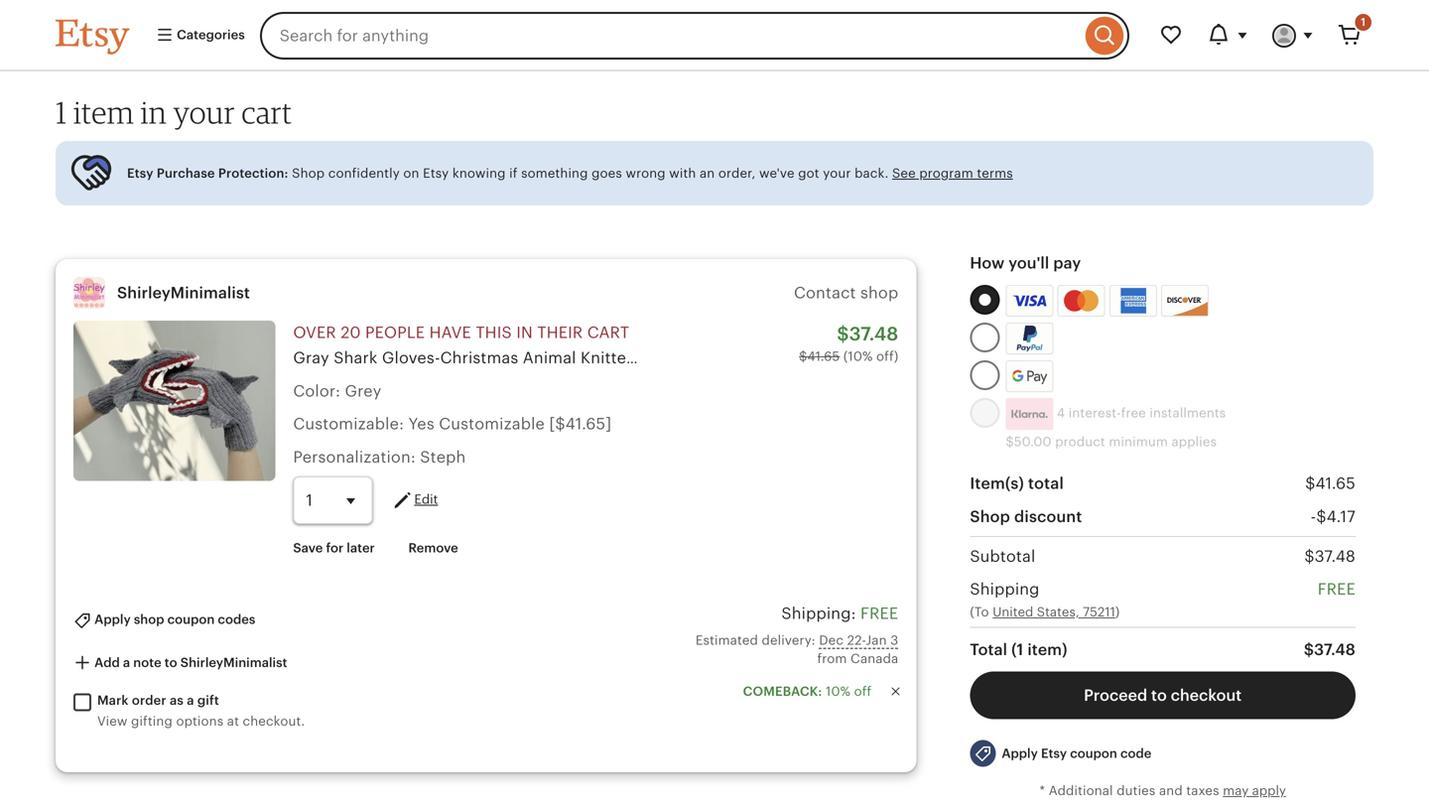 Task type: vqa. For each thing, say whether or not it's contained in the screenshot.
FROM
yes



Task type: locate. For each thing, give the bounding box(es) containing it.
order,
[[719, 166, 756, 181]]

free up the jan in the bottom right of the page
[[861, 605, 899, 623]]

41.65 up the - $ 4.17
[[1316, 475, 1356, 493]]

(1
[[1012, 641, 1024, 659]]

1 horizontal spatial your
[[823, 166, 852, 181]]

a right add
[[123, 655, 130, 670]]

interest-
[[1069, 406, 1122, 421]]

proceed to checkout button
[[971, 672, 1356, 720]]

1 vertical spatial shop
[[134, 612, 164, 627]]

-
[[1311, 508, 1317, 526]]

1 vertical spatial shop
[[971, 508, 1011, 526]]

coupon inside dropdown button
[[1071, 746, 1118, 761]]

personalization:
[[293, 448, 416, 466]]

have
[[430, 324, 472, 342]]

1 inside 1 link
[[1362, 16, 1366, 28]]

item
[[73, 94, 134, 131]]

for
[[326, 541, 344, 556]]

0 horizontal spatial 41.65
[[808, 349, 840, 364]]

None search field
[[260, 12, 1130, 60]]

contact
[[794, 284, 857, 302]]

animal
[[523, 349, 577, 367]]

37.48 inside "$ 37.48 $ 41.65 (10% off)"
[[850, 323, 899, 345]]

free
[[1318, 581, 1356, 598], [861, 605, 899, 623]]

1 horizontal spatial cart
[[588, 324, 630, 342]]

coupon up add a note to shirleyminimalist
[[167, 612, 215, 627]]

1 vertical spatial 41.65
[[1316, 475, 1356, 493]]

37.48
[[850, 323, 899, 345], [1315, 548, 1356, 566], [1315, 641, 1356, 659]]

installments
[[1150, 406, 1227, 421]]

total
[[1029, 475, 1065, 493]]

estimated delivery: dec 22-jan 3 from canada
[[696, 633, 899, 666]]

4
[[1057, 406, 1066, 421]]

protection:
[[218, 166, 289, 181]]

$50.00
[[1006, 435, 1052, 450]]

note
[[133, 655, 162, 670]]

gray shark gloves-christmas animal knitted gloves,novelty mittens,monster gloves,unisex gloves image
[[73, 321, 275, 481]]

coupon inside dropdown button
[[167, 612, 215, 627]]

to right note
[[165, 655, 177, 670]]

gifting
[[131, 714, 173, 729]]

shirleyminimalist down codes
[[181, 655, 287, 670]]

customizable:
[[293, 415, 404, 433]]

apply etsy coupon code
[[1002, 746, 1152, 761]]

to inside button
[[1152, 687, 1168, 705]]

pay in 4 installments image
[[1006, 398, 1054, 430]]

in
[[141, 94, 167, 131], [517, 324, 533, 342]]

0 horizontal spatial apply
[[94, 612, 131, 627]]

etsy left purchase
[[127, 166, 153, 181]]

coupon for shop
[[167, 612, 215, 627]]

save for later
[[293, 541, 375, 556]]

wrong
[[626, 166, 666, 181]]

grey
[[345, 382, 382, 400]]

1 horizontal spatial in
[[517, 324, 533, 342]]

confidently
[[328, 166, 400, 181]]

2 vertical spatial 37.48
[[1315, 641, 1356, 659]]

your up purchase
[[173, 94, 235, 131]]

your right got
[[823, 166, 852, 181]]

customizable
[[439, 415, 545, 433]]

1 vertical spatial a
[[187, 693, 194, 708]]

apply etsy coupon code button
[[956, 731, 1167, 776]]

a inside mark order as a gift view gifting options at checkout.
[[187, 693, 194, 708]]

visa image
[[1013, 292, 1047, 310]]

0 vertical spatial 37.48
[[850, 323, 899, 345]]

gray
[[293, 349, 330, 367]]

1 vertical spatial $ 37.48
[[1305, 641, 1356, 659]]

on
[[404, 166, 420, 181]]

a right the as
[[187, 693, 194, 708]]

comeback: 10% off
[[743, 684, 872, 699]]

1 vertical spatial free
[[861, 605, 899, 623]]

dec
[[820, 633, 844, 648]]

how you'll pay
[[971, 254, 1082, 272]]

united states, 75211 button
[[993, 603, 1116, 621]]

options
[[176, 714, 224, 729]]

shop inside dropdown button
[[134, 612, 164, 627]]

cart up the knitted
[[588, 324, 630, 342]]

Search for anything text field
[[260, 12, 1081, 60]]

in right this
[[517, 324, 533, 342]]

0 vertical spatial 1
[[1362, 16, 1366, 28]]

1 vertical spatial 37.48
[[1315, 548, 1356, 566]]

0 vertical spatial shop
[[292, 166, 325, 181]]

0 vertical spatial $ 37.48
[[1305, 548, 1356, 566]]

product
[[1056, 435, 1106, 450]]

1 vertical spatial coupon
[[1071, 746, 1118, 761]]

apply shop coupon codes button
[[59, 602, 270, 639]]

1 vertical spatial apply
[[1002, 746, 1039, 761]]

later
[[347, 541, 375, 556]]

1 horizontal spatial coupon
[[1071, 746, 1118, 761]]

1 horizontal spatial apply
[[1002, 746, 1039, 761]]

0 vertical spatial a
[[123, 655, 130, 670]]

shop right protection:
[[292, 166, 325, 181]]

in right item
[[141, 94, 167, 131]]

shop down item(s)
[[971, 508, 1011, 526]]

0 vertical spatial free
[[1318, 581, 1356, 598]]

1 horizontal spatial etsy
[[423, 166, 449, 181]]

none search field inside 'categories' banner
[[260, 12, 1130, 60]]

1 horizontal spatial to
[[1152, 687, 1168, 705]]

1 vertical spatial in
[[517, 324, 533, 342]]

0 horizontal spatial coupon
[[167, 612, 215, 627]]

shop up note
[[134, 612, 164, 627]]

0 vertical spatial your
[[173, 94, 235, 131]]

item)
[[1028, 641, 1068, 659]]

to inside dropdown button
[[165, 655, 177, 670]]

an
[[700, 166, 715, 181]]

1
[[1362, 16, 1366, 28], [56, 94, 67, 131]]

1 horizontal spatial 1
[[1362, 16, 1366, 28]]

gift
[[197, 693, 219, 708]]

etsy
[[127, 166, 153, 181], [423, 166, 449, 181], [1042, 746, 1068, 761]]

a
[[123, 655, 130, 670], [187, 693, 194, 708]]

0 horizontal spatial 1
[[56, 94, 67, 131]]

as
[[170, 693, 184, 708]]

* additional duties and taxes may apply
[[1040, 784, 1287, 799]]

mastercard image
[[1061, 288, 1103, 314]]

people
[[365, 324, 425, 342]]

1 horizontal spatial 41.65
[[1316, 475, 1356, 493]]

0 vertical spatial to
[[165, 655, 177, 670]]

to right proceed
[[1152, 687, 1168, 705]]

paypal image
[[1009, 326, 1051, 352]]

categories button
[[141, 18, 254, 54]]

0 horizontal spatial etsy
[[127, 166, 153, 181]]

shop for contact
[[861, 284, 899, 302]]

0 vertical spatial apply
[[94, 612, 131, 627]]

if
[[510, 166, 518, 181]]

apply for apply shop coupon codes
[[94, 612, 131, 627]]

0 horizontal spatial shop
[[292, 166, 325, 181]]

1 vertical spatial shirleyminimalist
[[181, 655, 287, 670]]

mark order as a gift view gifting options at checkout.
[[97, 693, 305, 729]]

$ 41.65
[[1306, 475, 1356, 493]]

steph
[[420, 448, 466, 466]]

*
[[1040, 784, 1046, 799]]

apply inside dropdown button
[[94, 612, 131, 627]]

gray shark gloves-christmas animal knitted gloves,novelty mittens,monster gloves,unisex gloves link
[[293, 349, 1057, 367]]

apply shop coupon codes
[[91, 612, 256, 627]]

subtotal
[[971, 548, 1036, 566]]

41.65 left "(10%"
[[808, 349, 840, 364]]

purchase
[[157, 166, 215, 181]]

shop
[[861, 284, 899, 302], [134, 612, 164, 627]]

2 horizontal spatial etsy
[[1042, 746, 1068, 761]]

total
[[971, 641, 1008, 659]]

10%
[[826, 684, 851, 699]]

discount
[[1015, 508, 1083, 526]]

0 horizontal spatial a
[[123, 655, 130, 670]]

save
[[293, 541, 323, 556]]

shirleyminimalist right shirleyminimalist icon
[[117, 284, 250, 302]]

0 horizontal spatial to
[[165, 655, 177, 670]]

save for later button
[[278, 530, 390, 566]]

0 vertical spatial coupon
[[167, 612, 215, 627]]

1 horizontal spatial free
[[1318, 581, 1356, 598]]

1 vertical spatial cart
[[588, 324, 630, 342]]

41.65
[[808, 349, 840, 364], [1316, 475, 1356, 493]]

shipping
[[971, 581, 1040, 598]]

shop right contact
[[861, 284, 899, 302]]

1 horizontal spatial shop
[[861, 284, 899, 302]]

0 vertical spatial 41.65
[[808, 349, 840, 364]]

1 horizontal spatial a
[[187, 693, 194, 708]]

0 vertical spatial in
[[141, 94, 167, 131]]

etsy up *
[[1042, 746, 1068, 761]]

etsy right on
[[423, 166, 449, 181]]

apply for apply etsy coupon code
[[1002, 746, 1039, 761]]

item(s) total
[[971, 475, 1065, 493]]

0 horizontal spatial in
[[141, 94, 167, 131]]

0 vertical spatial shop
[[861, 284, 899, 302]]

0 horizontal spatial shop
[[134, 612, 164, 627]]

1 vertical spatial 1
[[56, 94, 67, 131]]

total (1 item)
[[971, 641, 1068, 659]]

cart up protection:
[[242, 94, 292, 131]]

4.17
[[1327, 508, 1356, 526]]

coupon up additional
[[1071, 746, 1118, 761]]

over 20 people have this in their cart gray shark gloves-christmas animal knitted gloves,novelty mittens,monster gloves,unisex gloves
[[293, 324, 1057, 367]]

1 vertical spatial to
[[1152, 687, 1168, 705]]

shirleyminimalist link
[[117, 284, 250, 302]]

apply inside dropdown button
[[1002, 746, 1039, 761]]

proceed to checkout
[[1084, 687, 1242, 705]]

free down the - $ 4.17
[[1318, 581, 1356, 598]]

0 horizontal spatial cart
[[242, 94, 292, 131]]



Task type: describe. For each thing, give the bounding box(es) containing it.
gloves,unisex
[[892, 349, 1000, 367]]

and
[[1160, 784, 1183, 799]]

remove button
[[394, 530, 473, 566]]

knowing
[[453, 166, 506, 181]]

)
[[1116, 605, 1121, 620]]

duties
[[1117, 784, 1156, 799]]

off)
[[877, 349, 899, 364]]

item(s)
[[971, 475, 1025, 493]]

contact shop button
[[794, 284, 899, 302]]

37.48 for total (1 item)
[[1315, 641, 1356, 659]]

contact shop
[[794, 284, 899, 302]]

checkout
[[1171, 687, 1242, 705]]

$ 37.48 $ 41.65 (10% off)
[[800, 323, 899, 364]]

terms
[[978, 166, 1014, 181]]

minimum
[[1110, 435, 1169, 450]]

1 link
[[1327, 12, 1374, 60]]

color: grey
[[293, 382, 382, 400]]

(10%
[[844, 349, 873, 364]]

yes
[[409, 415, 435, 433]]

gloves,novelty
[[641, 349, 758, 367]]

program
[[920, 166, 974, 181]]

37.48 for subtotal
[[1315, 548, 1356, 566]]

1 item in your cart
[[56, 94, 292, 131]]

0 vertical spatial cart
[[242, 94, 292, 131]]

1 horizontal spatial shop
[[971, 508, 1011, 526]]

shirleyminimalist inside add a note to shirleyminimalist dropdown button
[[181, 655, 287, 670]]

checkout.
[[243, 714, 305, 729]]

0 horizontal spatial free
[[861, 605, 899, 623]]

gloves-
[[382, 349, 441, 367]]

personalization: steph
[[293, 448, 466, 466]]

taxes
[[1187, 784, 1220, 799]]

remove
[[409, 541, 458, 556]]

back.
[[855, 166, 889, 181]]

edit button
[[391, 489, 438, 512]]

states,
[[1038, 605, 1080, 620]]

estimated
[[696, 633, 759, 648]]

$ 37.48 for total (1 item)
[[1305, 641, 1356, 659]]

add
[[94, 655, 120, 670]]

in inside over 20 people have this in their cart gray shark gloves-christmas animal knitted gloves,novelty mittens,monster gloves,unisex gloves
[[517, 324, 533, 342]]

knitted
[[581, 349, 637, 367]]

a inside dropdown button
[[123, 655, 130, 670]]

american express image
[[1113, 288, 1155, 314]]

we've
[[760, 166, 795, 181]]

cart inside over 20 people have this in their cart gray shark gloves-christmas animal knitted gloves,novelty mittens,monster gloves,unisex gloves
[[588, 324, 630, 342]]

0 vertical spatial shirleyminimalist
[[117, 284, 250, 302]]

- $ 4.17
[[1311, 508, 1356, 526]]

categories banner
[[20, 0, 1410, 71]]

41.65 inside "$ 37.48 $ 41.65 (10% off)"
[[808, 349, 840, 364]]

(to united states, 75211 )
[[971, 605, 1121, 620]]

discover image
[[1163, 289, 1211, 318]]

1 vertical spatial your
[[823, 166, 852, 181]]

shop discount
[[971, 508, 1083, 526]]

this
[[476, 324, 512, 342]]

at
[[227, 714, 239, 729]]

may
[[1224, 784, 1249, 799]]

code
[[1121, 746, 1152, 761]]

0 horizontal spatial your
[[173, 94, 235, 131]]

4 interest-free installments
[[1054, 406, 1227, 421]]

dec 22-jan 3 link
[[820, 633, 899, 648]]

how
[[971, 254, 1005, 272]]

something
[[521, 166, 588, 181]]

$50.00 product minimum applies
[[1006, 435, 1218, 450]]

etsy purchase protection: shop confidently on etsy knowing if something goes wrong with an order, we've got your back. see program terms
[[127, 166, 1014, 181]]

1 for 1 item in your cart
[[56, 94, 67, 131]]

over
[[293, 324, 336, 342]]

off
[[855, 684, 872, 699]]

mark
[[97, 693, 129, 708]]

shipping:
[[782, 605, 857, 623]]

color:
[[293, 382, 341, 400]]

add a note to shirleyminimalist button
[[59, 645, 302, 682]]

coupon for etsy
[[1071, 746, 1118, 761]]

[$41.65]
[[550, 415, 612, 433]]

additional
[[1049, 784, 1114, 799]]

gloves
[[1005, 349, 1057, 367]]

you'll
[[1009, 254, 1050, 272]]

1 for 1
[[1362, 16, 1366, 28]]

mittens,monster
[[762, 349, 888, 367]]

etsy inside dropdown button
[[1042, 746, 1068, 761]]

may apply button
[[1224, 782, 1287, 800]]

shipping: free
[[782, 605, 899, 623]]

their
[[538, 324, 583, 342]]

shirleyminimalist image
[[73, 277, 105, 309]]

see
[[893, 166, 916, 181]]

codes
[[218, 612, 256, 627]]

$ 37.48 for subtotal
[[1305, 548, 1356, 566]]

applies
[[1172, 435, 1218, 450]]

from
[[818, 651, 848, 666]]

add a note to shirleyminimalist
[[91, 655, 287, 670]]

proceed
[[1084, 687, 1148, 705]]

christmas
[[441, 349, 519, 367]]

see program terms link
[[893, 166, 1014, 181]]

comeback:
[[743, 684, 823, 699]]

shop for apply
[[134, 612, 164, 627]]

3
[[891, 633, 899, 648]]

google pay image
[[1007, 362, 1053, 391]]



